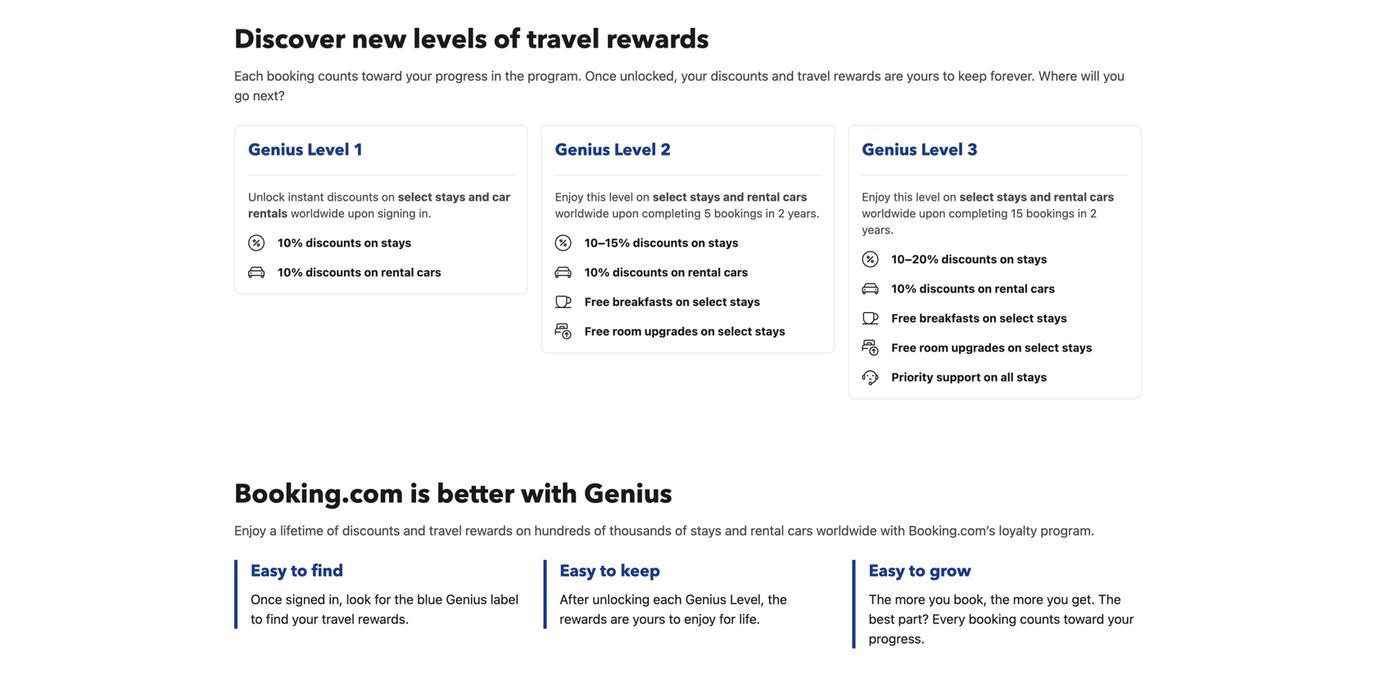 Task type: vqa. For each thing, say whether or not it's contained in the screenshot.
EASY for Easy to find
yes



Task type: describe. For each thing, give the bounding box(es) containing it.
easy to find
[[251, 560, 343, 582]]

is
[[410, 476, 430, 512]]

life.
[[739, 611, 761, 627]]

lifetime
[[280, 523, 324, 538]]

completing for genius level 3
[[949, 206, 1008, 220]]

10–20% discounts on stays
[[892, 252, 1048, 266]]

stays inside 'enjoy this level on select stays and rental cars worldwide upon completing 5 bookings in 2 years.'
[[690, 190, 721, 204]]

free room upgrades on select stays for 2
[[585, 324, 786, 338]]

genius inside the after unlocking each genius level, the rewards are yours to enjoy for life.
[[686, 592, 727, 607]]

level for 3
[[916, 190, 940, 204]]

discover
[[234, 22, 345, 57]]

enjoy for genius level 2
[[555, 190, 584, 204]]

level for 1
[[307, 139, 350, 161]]

free room upgrades on select stays for 3
[[892, 341, 1093, 354]]

on inside enjoy this level on select stays and rental cars worldwide upon completing 15 bookings in 2 years.
[[944, 190, 957, 204]]

counts inside each booking counts toward your progress in the program. once unlocked, your discounts and travel rewards are yours to keep forever. where will you go next?
[[318, 68, 358, 83]]

years. for genius level 2
[[788, 206, 820, 220]]

breakfasts for 3
[[920, 311, 980, 325]]

10–15% discounts on stays
[[585, 236, 739, 249]]

levels
[[413, 22, 487, 57]]

2 for genius level 2
[[778, 206, 785, 220]]

unlocking
[[593, 592, 650, 607]]

completing for genius level 2
[[642, 206, 701, 220]]

level for 2
[[609, 190, 633, 204]]

0 horizontal spatial enjoy
[[234, 523, 266, 538]]

level,
[[730, 592, 765, 607]]

for inside the after unlocking each genius level, the rewards are yours to enjoy for life.
[[720, 611, 736, 627]]

1 horizontal spatial program.
[[1041, 523, 1095, 538]]

0 horizontal spatial with
[[521, 476, 578, 512]]

instant
[[288, 190, 324, 204]]

in inside each booking counts toward your progress in the program. once unlocked, your discounts and travel rewards are yours to keep forever. where will you go next?
[[491, 68, 502, 83]]

best
[[869, 611, 895, 627]]

1 upon from the left
[[348, 206, 375, 220]]

cars inside enjoy this level on select stays and rental cars worldwide upon completing 15 bookings in 2 years.
[[1090, 190, 1115, 204]]

in for genius level 2
[[766, 206, 775, 220]]

travel inside each booking counts toward your progress in the program. once unlocked, your discounts and travel rewards are yours to keep forever. where will you go next?
[[798, 68, 831, 83]]

enjoy this level on select stays and rental cars worldwide upon completing 15 bookings in 2 years.
[[862, 190, 1115, 236]]

10% discounts on stays
[[278, 236, 412, 249]]

10–20%
[[892, 252, 939, 266]]

after unlocking each genius level, the rewards are yours to enjoy for life.
[[560, 592, 787, 627]]

rental inside enjoy this level on select stays and rental cars worldwide upon completing 15 bookings in 2 years.
[[1054, 190, 1087, 204]]

and inside select stays and car rentals
[[469, 190, 490, 204]]

3
[[968, 139, 978, 161]]

enjoy for genius level 3
[[862, 190, 891, 204]]

and inside enjoy this level on select stays and rental cars worldwide upon completing 15 bookings in 2 years.
[[1030, 190, 1051, 204]]

worldwide upon signing in.
[[288, 206, 432, 220]]

2 more from the left
[[1013, 592, 1044, 607]]

once signed in, look for the blue genius label to find your travel rewards.
[[251, 592, 519, 627]]

rewards.
[[358, 611, 409, 627]]

5
[[704, 206, 711, 220]]

each
[[653, 592, 682, 607]]

of right 'thousands'
[[675, 523, 687, 538]]

1 the from the left
[[869, 592, 892, 607]]

booking inside the more you book, the more you get. the best part? every booking counts toward your progress.
[[969, 611, 1017, 627]]

to up unlocking in the bottom of the page
[[600, 560, 617, 582]]

room for 3
[[920, 341, 949, 354]]

easy for easy to keep
[[560, 560, 596, 582]]

forever.
[[991, 68, 1035, 83]]

in,
[[329, 592, 343, 607]]

booking.com
[[234, 476, 404, 512]]

1
[[354, 139, 364, 161]]

priority
[[892, 370, 934, 384]]

program. inside each booking counts toward your progress in the program. once unlocked, your discounts and travel rewards are yours to keep forever. where will you go next?
[[528, 68, 582, 83]]

1 more from the left
[[895, 592, 926, 607]]

10% for genius level 1
[[278, 265, 303, 279]]

in.
[[419, 206, 432, 220]]

easy to keep
[[560, 560, 661, 582]]

10% down rentals
[[278, 236, 303, 249]]

discounts inside each booking counts toward your progress in the program. once unlocked, your discounts and travel rewards are yours to keep forever. where will you go next?
[[711, 68, 769, 83]]

of right lifetime
[[327, 523, 339, 538]]

find inside once signed in, look for the blue genius label to find your travel rewards.
[[266, 611, 289, 627]]

unlock instant discounts on
[[248, 190, 398, 204]]

upon for genius level 3
[[919, 206, 946, 220]]

all
[[1001, 370, 1014, 384]]

breakfasts for 2
[[613, 295, 673, 308]]

easy for easy to find
[[251, 560, 287, 582]]

worldwide inside enjoy this level on select stays and rental cars worldwide upon completing 15 bookings in 2 years.
[[862, 206, 916, 220]]

for inside once signed in, look for the blue genius label to find your travel rewards.
[[375, 592, 391, 607]]

where
[[1039, 68, 1078, 83]]

of right "levels"
[[494, 22, 521, 57]]

0 horizontal spatial 2
[[661, 139, 671, 161]]

label
[[491, 592, 519, 607]]

easy to grow
[[869, 560, 972, 582]]

of right hundreds
[[594, 523, 606, 538]]

genius level 3
[[862, 139, 978, 161]]

will
[[1081, 68, 1100, 83]]

next?
[[253, 88, 285, 103]]

this for genius level 2
[[587, 190, 606, 204]]

better
[[437, 476, 515, 512]]

each booking counts toward your progress in the program. once unlocked, your discounts and travel rewards are yours to keep forever. where will you go next?
[[234, 68, 1125, 103]]

select inside select stays and car rentals
[[398, 190, 433, 204]]

0 horizontal spatial you
[[929, 592, 951, 607]]

your inside the more you book, the more you get. the best part? every booking counts toward your progress.
[[1108, 611, 1134, 627]]

upon for genius level 2
[[612, 206, 639, 220]]

rentals
[[248, 206, 288, 220]]

signing
[[378, 206, 416, 220]]

genius level 1
[[248, 139, 364, 161]]

booking.com is better with genius
[[234, 476, 672, 512]]

bookings for genius level 3
[[1027, 206, 1075, 220]]

toward inside each booking counts toward your progress in the program. once unlocked, your discounts and travel rewards are yours to keep forever. where will you go next?
[[362, 68, 402, 83]]

enjoy
[[684, 611, 716, 627]]

in for genius level 3
[[1078, 206, 1087, 220]]



Task type: locate. For each thing, give the bounding box(es) containing it.
1 horizontal spatial booking
[[969, 611, 1017, 627]]

hundreds
[[535, 523, 591, 538]]

rewards
[[607, 22, 709, 57], [834, 68, 881, 83], [465, 523, 513, 538], [560, 611, 607, 627]]

for up rewards.
[[375, 592, 391, 607]]

1 horizontal spatial the
[[1099, 592, 1121, 607]]

1 vertical spatial upgrades
[[952, 341, 1005, 354]]

bookings right '15'
[[1027, 206, 1075, 220]]

once left signed
[[251, 592, 282, 607]]

every
[[933, 611, 966, 627]]

0 vertical spatial booking
[[267, 68, 315, 83]]

enjoy down genius level 2
[[555, 190, 584, 204]]

upon
[[348, 206, 375, 220], [612, 206, 639, 220], [919, 206, 946, 220]]

in
[[491, 68, 502, 83], [766, 206, 775, 220], [1078, 206, 1087, 220]]

counts
[[318, 68, 358, 83], [1020, 611, 1061, 627]]

enjoy
[[555, 190, 584, 204], [862, 190, 891, 204], [234, 523, 266, 538]]

1 horizontal spatial with
[[881, 523, 906, 538]]

0 horizontal spatial program.
[[528, 68, 582, 83]]

0 vertical spatial once
[[585, 68, 617, 83]]

completing left '15'
[[949, 206, 1008, 220]]

are up genius level 3
[[885, 68, 904, 83]]

genius
[[248, 139, 303, 161], [555, 139, 610, 161], [862, 139, 917, 161], [584, 476, 672, 512], [446, 592, 487, 607], [686, 592, 727, 607]]

free breakfasts on select stays down 10–20% discounts on stays on the top right of the page
[[892, 311, 1067, 325]]

1 vertical spatial counts
[[1020, 611, 1061, 627]]

2 level from the left
[[916, 190, 940, 204]]

10% discounts on rental cars down 10–15% discounts on stays
[[585, 265, 748, 279]]

0 vertical spatial yours
[[907, 68, 940, 83]]

bookings inside 'enjoy this level on select stays and rental cars worldwide upon completing 5 bookings in 2 years.'
[[714, 206, 763, 220]]

0 vertical spatial upgrades
[[645, 324, 698, 338]]

1 horizontal spatial yours
[[907, 68, 940, 83]]

1 level from the left
[[307, 139, 350, 161]]

1 horizontal spatial in
[[766, 206, 775, 220]]

get.
[[1072, 592, 1095, 607]]

1 vertical spatial for
[[720, 611, 736, 627]]

once left unlocked, in the top of the page
[[585, 68, 617, 83]]

1 horizontal spatial this
[[894, 190, 913, 204]]

thousands
[[610, 523, 672, 538]]

unlock
[[248, 190, 285, 204]]

1 horizontal spatial bookings
[[1027, 206, 1075, 220]]

10% discounts on rental cars
[[278, 265, 441, 279], [585, 265, 748, 279], [892, 282, 1055, 295]]

the more you book, the more you get. the best part? every booking counts toward your progress.
[[869, 592, 1134, 646]]

program.
[[528, 68, 582, 83], [1041, 523, 1095, 538]]

select inside enjoy this level on select stays and rental cars worldwide upon completing 15 bookings in 2 years.
[[960, 190, 994, 204]]

you up every on the bottom right of the page
[[929, 592, 951, 607]]

select inside 'enjoy this level on select stays and rental cars worldwide upon completing 5 bookings in 2 years.'
[[653, 190, 687, 204]]

level
[[609, 190, 633, 204], [916, 190, 940, 204]]

0 horizontal spatial 10% discounts on rental cars
[[278, 265, 441, 279]]

1 horizontal spatial upgrades
[[952, 341, 1005, 354]]

completing inside enjoy this level on select stays and rental cars worldwide upon completing 15 bookings in 2 years.
[[949, 206, 1008, 220]]

2 horizontal spatial enjoy
[[862, 190, 891, 204]]

after
[[560, 592, 589, 607]]

progress.
[[869, 631, 925, 646]]

15
[[1011, 206, 1024, 220]]

0 vertical spatial are
[[885, 68, 904, 83]]

the inside once signed in, look for the blue genius label to find your travel rewards.
[[395, 592, 414, 607]]

the left blue
[[395, 592, 414, 607]]

1 horizontal spatial upon
[[612, 206, 639, 220]]

10% for genius level 2
[[585, 265, 610, 279]]

bookings inside enjoy this level on select stays and rental cars worldwide upon completing 15 bookings in 2 years.
[[1027, 206, 1075, 220]]

1 vertical spatial room
[[920, 341, 949, 354]]

rewards inside the after unlocking each genius level, the rewards are yours to enjoy for life.
[[560, 611, 607, 627]]

find down signed
[[266, 611, 289, 627]]

0 horizontal spatial this
[[587, 190, 606, 204]]

with
[[521, 476, 578, 512], [881, 523, 906, 538]]

2 bookings from the left
[[1027, 206, 1075, 220]]

easy up after on the bottom
[[560, 560, 596, 582]]

booking up next?
[[267, 68, 315, 83]]

free breakfasts on select stays down 10–15% discounts on stays
[[585, 295, 760, 308]]

2 upon from the left
[[612, 206, 639, 220]]

1 vertical spatial once
[[251, 592, 282, 607]]

0 horizontal spatial for
[[375, 592, 391, 607]]

breakfasts down 10–15% discounts on stays
[[613, 295, 673, 308]]

1 horizontal spatial toward
[[1064, 611, 1105, 627]]

room
[[613, 324, 642, 338], [920, 341, 949, 354]]

part?
[[899, 611, 929, 627]]

2 the from the left
[[1099, 592, 1121, 607]]

for
[[375, 592, 391, 607], [720, 611, 736, 627]]

worldwide
[[291, 206, 345, 220], [555, 206, 609, 220], [862, 206, 916, 220], [817, 523, 877, 538]]

1 vertical spatial program.
[[1041, 523, 1095, 538]]

your
[[406, 68, 432, 83], [681, 68, 708, 83], [292, 611, 318, 627], [1108, 611, 1134, 627]]

1 horizontal spatial are
[[885, 68, 904, 83]]

booking
[[267, 68, 315, 83], [969, 611, 1017, 627]]

to down the each
[[669, 611, 681, 627]]

10% down 10–20%
[[892, 282, 917, 295]]

0 horizontal spatial more
[[895, 592, 926, 607]]

level down unlocked, in the top of the page
[[615, 139, 657, 161]]

level for 2
[[615, 139, 657, 161]]

easy up best
[[869, 560, 905, 582]]

1 vertical spatial toward
[[1064, 611, 1105, 627]]

enjoy down genius level 3
[[862, 190, 891, 204]]

keep
[[959, 68, 987, 83], [621, 560, 661, 582]]

1 horizontal spatial completing
[[949, 206, 1008, 220]]

the inside the after unlocking each genius level, the rewards are yours to enjoy for life.
[[768, 592, 787, 607]]

rental inside 'enjoy this level on select stays and rental cars worldwide upon completing 5 bookings in 2 years.'
[[747, 190, 780, 204]]

booking.com's
[[909, 523, 996, 538]]

level for 3
[[922, 139, 964, 161]]

easy for easy to grow
[[869, 560, 905, 582]]

1 horizontal spatial easy
[[560, 560, 596, 582]]

10% discounts on rental cars for genius level 3
[[892, 282, 1055, 295]]

upgrades for 3
[[952, 341, 1005, 354]]

2 horizontal spatial 10% discounts on rental cars
[[892, 282, 1055, 295]]

progress
[[436, 68, 488, 83]]

in right progress
[[491, 68, 502, 83]]

2 horizontal spatial upon
[[919, 206, 946, 220]]

2 horizontal spatial in
[[1078, 206, 1087, 220]]

2 right 5
[[778, 206, 785, 220]]

level down genius level 3
[[916, 190, 940, 204]]

10% down 10% discounts on stays
[[278, 265, 303, 279]]

0 vertical spatial toward
[[362, 68, 402, 83]]

you right will
[[1104, 68, 1125, 83]]

yours
[[907, 68, 940, 83], [633, 611, 666, 627]]

2 this from the left
[[894, 190, 913, 204]]

level down genius level 2
[[609, 190, 633, 204]]

1 completing from the left
[[642, 206, 701, 220]]

with up hundreds
[[521, 476, 578, 512]]

worldwide inside 'enjoy this level on select stays and rental cars worldwide upon completing 5 bookings in 2 years.'
[[555, 206, 609, 220]]

breakfasts up support on the bottom
[[920, 311, 980, 325]]

the right progress
[[505, 68, 524, 83]]

cars inside 'enjoy this level on select stays and rental cars worldwide upon completing 5 bookings in 2 years.'
[[783, 190, 808, 204]]

more left get.
[[1013, 592, 1044, 607]]

yours inside each booking counts toward your progress in the program. once unlocked, your discounts and travel rewards are yours to keep forever. where will you go next?
[[907, 68, 940, 83]]

you left get.
[[1047, 592, 1069, 607]]

bookings for genius level 2
[[714, 206, 763, 220]]

this down genius level 3
[[894, 190, 913, 204]]

rewards inside each booking counts toward your progress in the program. once unlocked, your discounts and travel rewards are yours to keep forever. where will you go next?
[[834, 68, 881, 83]]

0 horizontal spatial upgrades
[[645, 324, 698, 338]]

the
[[505, 68, 524, 83], [395, 592, 414, 607], [768, 592, 787, 607], [991, 592, 1010, 607]]

more up "part?"
[[895, 592, 926, 607]]

10% discounts on rental cars for genius level 2
[[585, 265, 748, 279]]

0 horizontal spatial toward
[[362, 68, 402, 83]]

10% down 10–15%
[[585, 265, 610, 279]]

genius level 2
[[555, 139, 671, 161]]

on inside 'enjoy this level on select stays and rental cars worldwide upon completing 5 bookings in 2 years.'
[[637, 190, 650, 204]]

free breakfasts on select stays
[[585, 295, 760, 308], [892, 311, 1067, 325]]

to
[[943, 68, 955, 83], [291, 560, 308, 582], [600, 560, 617, 582], [909, 560, 926, 582], [251, 611, 263, 627], [669, 611, 681, 627]]

travel
[[527, 22, 600, 57], [798, 68, 831, 83], [429, 523, 462, 538], [322, 611, 355, 627]]

signed
[[286, 592, 325, 607]]

0 vertical spatial room
[[613, 324, 642, 338]]

0 horizontal spatial free room upgrades on select stays
[[585, 324, 786, 338]]

1 vertical spatial find
[[266, 611, 289, 627]]

completing up 10–15% discounts on stays
[[642, 206, 701, 220]]

0 horizontal spatial keep
[[621, 560, 661, 582]]

the inside each booking counts toward your progress in the program. once unlocked, your discounts and travel rewards are yours to keep forever. where will you go next?
[[505, 68, 524, 83]]

2 level from the left
[[615, 139, 657, 161]]

0 horizontal spatial are
[[611, 611, 630, 627]]

stays inside select stays and car rentals
[[435, 190, 466, 204]]

0 horizontal spatial yours
[[633, 611, 666, 627]]

10% discounts on rental cars for genius level 1
[[278, 265, 441, 279]]

0 horizontal spatial free breakfasts on select stays
[[585, 295, 760, 308]]

you inside each booking counts toward your progress in the program. once unlocked, your discounts and travel rewards are yours to keep forever. where will you go next?
[[1104, 68, 1125, 83]]

to down easy to find
[[251, 611, 263, 627]]

bookings
[[714, 206, 763, 220], [1027, 206, 1075, 220]]

toward
[[362, 68, 402, 83], [1064, 611, 1105, 627]]

upgrades for 2
[[645, 324, 698, 338]]

years. inside enjoy this level on select stays and rental cars worldwide upon completing 15 bookings in 2 years.
[[862, 223, 894, 236]]

enjoy inside 'enjoy this level on select stays and rental cars worldwide upon completing 5 bookings in 2 years.'
[[555, 190, 584, 204]]

1 vertical spatial breakfasts
[[920, 311, 980, 325]]

are down unlocking in the bottom of the page
[[611, 611, 630, 627]]

0 vertical spatial counts
[[318, 68, 358, 83]]

cars
[[783, 190, 808, 204], [1090, 190, 1115, 204], [417, 265, 441, 279], [724, 265, 748, 279], [1031, 282, 1055, 295], [788, 523, 813, 538]]

this for genius level 3
[[894, 190, 913, 204]]

2 inside 'enjoy this level on select stays and rental cars worldwide upon completing 5 bookings in 2 years.'
[[778, 206, 785, 220]]

2 inside enjoy this level on select stays and rental cars worldwide upon completing 15 bookings in 2 years.
[[1090, 206, 1097, 220]]

2
[[661, 139, 671, 161], [778, 206, 785, 220], [1090, 206, 1097, 220]]

keep inside each booking counts toward your progress in the program. once unlocked, your discounts and travel rewards are yours to keep forever. where will you go next?
[[959, 68, 987, 83]]

1 this from the left
[[587, 190, 606, 204]]

grow
[[930, 560, 972, 582]]

each
[[234, 68, 263, 83]]

1 horizontal spatial 2
[[778, 206, 785, 220]]

yours up genius level 3
[[907, 68, 940, 83]]

upon up 10% discounts on stays
[[348, 206, 375, 220]]

loyalty
[[999, 523, 1038, 538]]

0 horizontal spatial find
[[266, 611, 289, 627]]

enjoy inside enjoy this level on select stays and rental cars worldwide upon completing 15 bookings in 2 years.
[[862, 190, 891, 204]]

car
[[492, 190, 511, 204]]

booking inside each booking counts toward your progress in the program. once unlocked, your discounts and travel rewards are yours to keep forever. where will you go next?
[[267, 68, 315, 83]]

stays
[[435, 190, 466, 204], [690, 190, 721, 204], [997, 190, 1028, 204], [381, 236, 412, 249], [708, 236, 739, 249], [1017, 252, 1048, 266], [730, 295, 760, 308], [1037, 311, 1067, 325], [755, 324, 786, 338], [1062, 341, 1093, 354], [1017, 370, 1047, 384], [691, 523, 722, 538]]

and inside 'enjoy this level on select stays and rental cars worldwide upon completing 5 bookings in 2 years.'
[[723, 190, 744, 204]]

0 vertical spatial keep
[[959, 68, 987, 83]]

upon up 10–15%
[[612, 206, 639, 220]]

completing inside 'enjoy this level on select stays and rental cars worldwide upon completing 5 bookings in 2 years.'
[[642, 206, 701, 220]]

1 vertical spatial booking
[[969, 611, 1017, 627]]

blue
[[417, 592, 443, 607]]

new
[[352, 22, 407, 57]]

discover new levels of travel rewards
[[234, 22, 709, 57]]

0 horizontal spatial level
[[307, 139, 350, 161]]

1 vertical spatial yours
[[633, 611, 666, 627]]

completing
[[642, 206, 701, 220], [949, 206, 1008, 220]]

1 horizontal spatial 10% discounts on rental cars
[[585, 265, 748, 279]]

1 horizontal spatial level
[[916, 190, 940, 204]]

10% discounts on rental cars down 10–20% discounts on stays on the top right of the page
[[892, 282, 1055, 295]]

3 level from the left
[[922, 139, 964, 161]]

1 vertical spatial with
[[881, 523, 906, 538]]

0 vertical spatial free breakfasts on select stays
[[585, 295, 760, 308]]

0 vertical spatial for
[[375, 592, 391, 607]]

keep left forever.
[[959, 68, 987, 83]]

the up best
[[869, 592, 892, 607]]

in inside enjoy this level on select stays and rental cars worldwide upon completing 15 bookings in 2 years.
[[1078, 206, 1087, 220]]

upgrades
[[645, 324, 698, 338], [952, 341, 1005, 354]]

1 easy from the left
[[251, 560, 287, 582]]

once inside once signed in, look for the blue genius label to find your travel rewards.
[[251, 592, 282, 607]]

for left life.
[[720, 611, 736, 627]]

level
[[307, 139, 350, 161], [615, 139, 657, 161], [922, 139, 964, 161]]

10–15%
[[585, 236, 630, 249]]

0 horizontal spatial counts
[[318, 68, 358, 83]]

level left 3
[[922, 139, 964, 161]]

the
[[869, 592, 892, 607], [1099, 592, 1121, 607]]

the right the book,
[[991, 592, 1010, 607]]

upon inside enjoy this level on select stays and rental cars worldwide upon completing 15 bookings in 2 years.
[[919, 206, 946, 220]]

2 completing from the left
[[949, 206, 1008, 220]]

3 upon from the left
[[919, 206, 946, 220]]

toward inside the more you book, the more you get. the best part? every booking counts toward your progress.
[[1064, 611, 1105, 627]]

1 horizontal spatial years.
[[862, 223, 894, 236]]

0 vertical spatial years.
[[788, 206, 820, 220]]

easy
[[251, 560, 287, 582], [560, 560, 596, 582], [869, 560, 905, 582]]

2 right '15'
[[1090, 206, 1097, 220]]

free room upgrades on select stays
[[585, 324, 786, 338], [892, 341, 1093, 354]]

years. inside 'enjoy this level on select stays and rental cars worldwide upon completing 5 bookings in 2 years.'
[[788, 206, 820, 220]]

yours down the each
[[633, 611, 666, 627]]

to inside the after unlocking each genius level, the rewards are yours to enjoy for life.
[[669, 611, 681, 627]]

1 horizontal spatial for
[[720, 611, 736, 627]]

discounts
[[711, 68, 769, 83], [327, 190, 379, 204], [306, 236, 361, 249], [633, 236, 689, 249], [942, 252, 998, 266], [306, 265, 361, 279], [613, 265, 668, 279], [920, 282, 975, 295], [342, 523, 400, 538]]

0 horizontal spatial bookings
[[714, 206, 763, 220]]

2 horizontal spatial easy
[[869, 560, 905, 582]]

unlocked,
[[620, 68, 678, 83]]

1 horizontal spatial find
[[312, 560, 343, 582]]

in right '15'
[[1078, 206, 1087, 220]]

this up 10–15%
[[587, 190, 606, 204]]

1 level from the left
[[609, 190, 633, 204]]

stays inside enjoy this level on select stays and rental cars worldwide upon completing 15 bookings in 2 years.
[[997, 190, 1028, 204]]

2 up 'enjoy this level on select stays and rental cars worldwide upon completing 5 bookings in 2 years.' at the top of the page
[[661, 139, 671, 161]]

look
[[346, 592, 371, 607]]

travel inside once signed in, look for the blue genius label to find your travel rewards.
[[322, 611, 355, 627]]

years. for genius level 3
[[862, 223, 894, 236]]

in right 5
[[766, 206, 775, 220]]

yours inside the after unlocking each genius level, the rewards are yours to enjoy for life.
[[633, 611, 666, 627]]

0 horizontal spatial once
[[251, 592, 282, 607]]

toward down new
[[362, 68, 402, 83]]

to inside each booking counts toward your progress in the program. once unlocked, your discounts and travel rewards are yours to keep forever. where will you go next?
[[943, 68, 955, 83]]

0 vertical spatial find
[[312, 560, 343, 582]]

priority support on all stays
[[892, 370, 1047, 384]]

0 horizontal spatial completing
[[642, 206, 701, 220]]

0 horizontal spatial upon
[[348, 206, 375, 220]]

2 horizontal spatial level
[[922, 139, 964, 161]]

0 horizontal spatial the
[[869, 592, 892, 607]]

0 vertical spatial breakfasts
[[613, 295, 673, 308]]

0 vertical spatial with
[[521, 476, 578, 512]]

2 for genius level 3
[[1090, 206, 1097, 220]]

to inside once signed in, look for the blue genius label to find your travel rewards.
[[251, 611, 263, 627]]

0 horizontal spatial breakfasts
[[613, 295, 673, 308]]

easy down a at the left bottom
[[251, 560, 287, 582]]

counts inside the more you book, the more you get. the best part? every booking counts toward your progress.
[[1020, 611, 1061, 627]]

toward down get.
[[1064, 611, 1105, 627]]

1 horizontal spatial level
[[615, 139, 657, 161]]

0 horizontal spatial room
[[613, 324, 642, 338]]

1 vertical spatial are
[[611, 611, 630, 627]]

1 horizontal spatial breakfasts
[[920, 311, 980, 325]]

the right level,
[[768, 592, 787, 607]]

a
[[270, 523, 277, 538]]

enjoy this level on select stays and rental cars worldwide upon completing 5 bookings in 2 years.
[[555, 190, 820, 220]]

your inside once signed in, look for the blue genius label to find your travel rewards.
[[292, 611, 318, 627]]

1 horizontal spatial you
[[1047, 592, 1069, 607]]

10% for genius level 3
[[892, 282, 917, 295]]

1 horizontal spatial free room upgrades on select stays
[[892, 341, 1093, 354]]

2 horizontal spatial you
[[1104, 68, 1125, 83]]

3 easy from the left
[[869, 560, 905, 582]]

select stays and car rentals
[[248, 190, 511, 220]]

level left 1
[[307, 139, 350, 161]]

genius inside once signed in, look for the blue genius label to find your travel rewards.
[[446, 592, 487, 607]]

10% discounts on rental cars down 10% discounts on stays
[[278, 265, 441, 279]]

0 vertical spatial program.
[[528, 68, 582, 83]]

and inside each booking counts toward your progress in the program. once unlocked, your discounts and travel rewards are yours to keep forever. where will you go next?
[[772, 68, 794, 83]]

the inside the more you book, the more you get. the best part? every booking counts toward your progress.
[[991, 592, 1010, 607]]

are inside each booking counts toward your progress in the program. once unlocked, your discounts and travel rewards are yours to keep forever. where will you go next?
[[885, 68, 904, 83]]

find
[[312, 560, 343, 582], [266, 611, 289, 627]]

book,
[[954, 592, 987, 607]]

booking down the book,
[[969, 611, 1017, 627]]

to left forever.
[[943, 68, 955, 83]]

1 vertical spatial years.
[[862, 223, 894, 236]]

0 horizontal spatial level
[[609, 190, 633, 204]]

support
[[937, 370, 981, 384]]

1 horizontal spatial counts
[[1020, 611, 1061, 627]]

room for 2
[[613, 324, 642, 338]]

once
[[585, 68, 617, 83], [251, 592, 282, 607]]

to left grow
[[909, 560, 926, 582]]

enjoy a lifetime of discounts and travel rewards on hundreds of thousands of stays and rental cars worldwide with booking.com's loyalty program.
[[234, 523, 1095, 538]]

1 vertical spatial free room upgrades on select stays
[[892, 341, 1093, 354]]

0 horizontal spatial easy
[[251, 560, 287, 582]]

enjoy left a at the left bottom
[[234, 523, 266, 538]]

are
[[885, 68, 904, 83], [611, 611, 630, 627]]

are inside the after unlocking each genius level, the rewards are yours to enjoy for life.
[[611, 611, 630, 627]]

with up the 'easy to grow'
[[881, 523, 906, 538]]

keep up unlocking in the bottom of the page
[[621, 560, 661, 582]]

1 vertical spatial free breakfasts on select stays
[[892, 311, 1067, 325]]

10%
[[278, 236, 303, 249], [278, 265, 303, 279], [585, 265, 610, 279], [892, 282, 917, 295]]

1 bookings from the left
[[714, 206, 763, 220]]

2 horizontal spatial 2
[[1090, 206, 1097, 220]]

level inside enjoy this level on select stays and rental cars worldwide upon completing 15 bookings in 2 years.
[[916, 190, 940, 204]]

in inside 'enjoy this level on select stays and rental cars worldwide upon completing 5 bookings in 2 years.'
[[766, 206, 775, 220]]

this
[[587, 190, 606, 204], [894, 190, 913, 204]]

1 horizontal spatial once
[[585, 68, 617, 83]]

1 horizontal spatial keep
[[959, 68, 987, 83]]

2 easy from the left
[[560, 560, 596, 582]]

go
[[234, 88, 250, 103]]

breakfasts
[[613, 295, 673, 308], [920, 311, 980, 325]]

free breakfasts on select stays for genius level 3
[[892, 311, 1067, 325]]

0 horizontal spatial years.
[[788, 206, 820, 220]]

this inside enjoy this level on select stays and rental cars worldwide upon completing 15 bookings in 2 years.
[[894, 190, 913, 204]]

1 vertical spatial keep
[[621, 560, 661, 582]]

1 horizontal spatial enjoy
[[555, 190, 584, 204]]

years.
[[788, 206, 820, 220], [862, 223, 894, 236]]

this inside 'enjoy this level on select stays and rental cars worldwide upon completing 5 bookings in 2 years.'
[[587, 190, 606, 204]]

level inside 'enjoy this level on select stays and rental cars worldwide upon completing 5 bookings in 2 years.'
[[609, 190, 633, 204]]

0 horizontal spatial in
[[491, 68, 502, 83]]

0 horizontal spatial booking
[[267, 68, 315, 83]]

free breakfasts on select stays for genius level 2
[[585, 295, 760, 308]]

upon up 10–20%
[[919, 206, 946, 220]]

select
[[398, 190, 433, 204], [653, 190, 687, 204], [960, 190, 994, 204], [693, 295, 727, 308], [1000, 311, 1034, 325], [718, 324, 752, 338], [1025, 341, 1059, 354]]

1 horizontal spatial free breakfasts on select stays
[[892, 311, 1067, 325]]

bookings right 5
[[714, 206, 763, 220]]

and
[[772, 68, 794, 83], [469, 190, 490, 204], [723, 190, 744, 204], [1030, 190, 1051, 204], [404, 523, 426, 538], [725, 523, 747, 538]]

find up in,
[[312, 560, 343, 582]]

to up signed
[[291, 560, 308, 582]]

upon inside 'enjoy this level on select stays and rental cars worldwide upon completing 5 bookings in 2 years.'
[[612, 206, 639, 220]]

the right get.
[[1099, 592, 1121, 607]]

1 horizontal spatial more
[[1013, 592, 1044, 607]]

once inside each booking counts toward your progress in the program. once unlocked, your discounts and travel rewards are yours to keep forever. where will you go next?
[[585, 68, 617, 83]]



